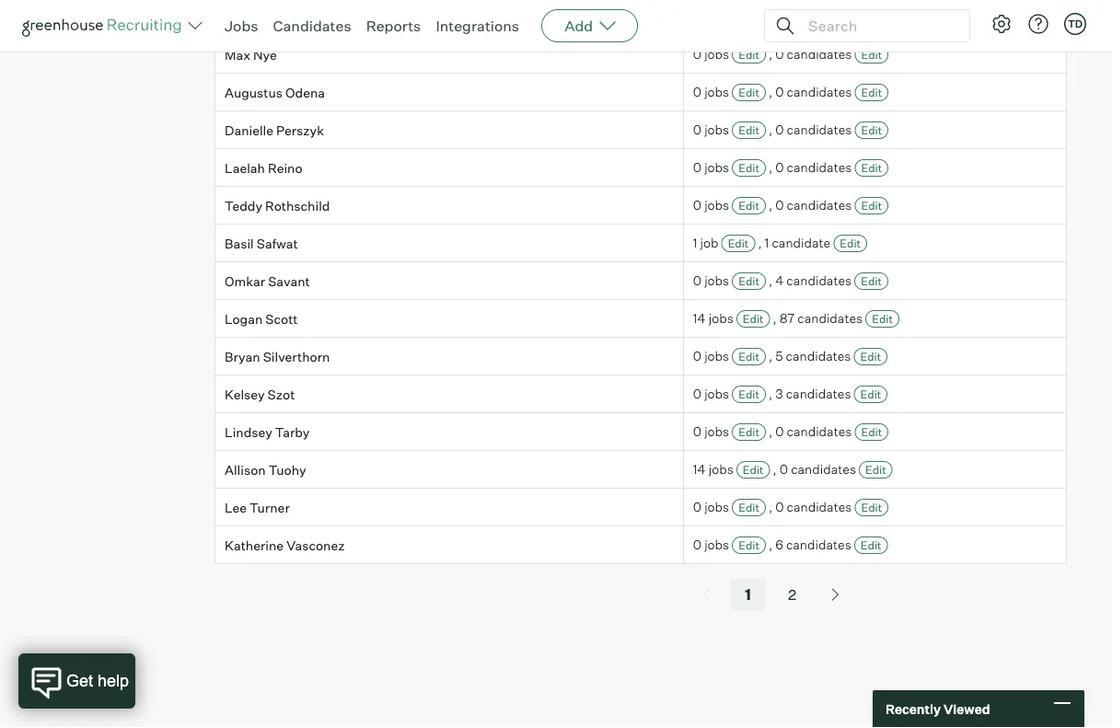 Task type: describe. For each thing, give the bounding box(es) containing it.
0 jobs edit ,             0 candidates edit for danielle perszyk
[[693, 122, 882, 138]]

candidates for reino
[[787, 160, 852, 176]]

tarby
[[275, 424, 310, 440]]

lee
[[225, 500, 247, 516]]

danielle
[[225, 122, 274, 138]]

teddy rothschild
[[225, 197, 330, 214]]

jobs for omkar savant
[[705, 273, 730, 289]]

14 for ,             0 candidates
[[693, 462, 706, 478]]

savant
[[268, 273, 310, 289]]

2 link
[[774, 579, 811, 611]]

87
[[780, 311, 795, 327]]

rothschild
[[265, 197, 330, 214]]

candidates
[[273, 17, 351, 35]]

jobs for kelsey szot
[[705, 386, 730, 402]]

scott
[[265, 311, 298, 327]]

, for lindsey tarby
[[769, 424, 773, 440]]

vasconez
[[287, 537, 345, 553]]

recently viewed
[[886, 701, 991, 717]]

reino
[[268, 160, 303, 176]]

, for max nye
[[769, 46, 773, 62]]

jobs
[[225, 17, 258, 35]]

Search text field
[[804, 12, 953, 39]]

augustus odena
[[225, 84, 325, 100]]

bryan
[[225, 349, 260, 365]]

1 for 1
[[745, 586, 751, 604]]

recently
[[886, 701, 941, 717]]

jobs for danielle perszyk
[[705, 122, 730, 138]]

kelsey
[[225, 386, 265, 402]]

candidates for odena
[[787, 84, 852, 100]]

td button
[[1065, 13, 1087, 35]]

0 jobs edit ,             0 candidates edit for augustus odena
[[693, 84, 882, 100]]

candidates for tarby
[[787, 424, 852, 440]]

0 jobs edit ,             0 candidates edit for laelah reino
[[693, 160, 882, 176]]

6
[[776, 537, 784, 553]]

candidates for silverthorn
[[786, 348, 851, 364]]

, for kelsey szot
[[769, 386, 773, 402]]

14 jobs edit ,             87 candidates edit
[[693, 311, 893, 327]]

jobs for logan scott
[[709, 311, 734, 327]]

, for teddy rothschild
[[769, 197, 773, 213]]

, for augustus odena
[[769, 84, 773, 100]]

td
[[1068, 17, 1083, 30]]

add
[[565, 17, 593, 35]]

, for bryan silverthorn
[[769, 348, 773, 364]]

1 for 1 job edit ,             1 candidate edit
[[693, 235, 698, 251]]

jim
[[225, 9, 247, 25]]

lee turner
[[225, 500, 290, 516]]

candidates link
[[273, 17, 351, 35]]

allison
[[225, 462, 266, 478]]

, for danielle perszyk
[[769, 122, 773, 138]]

0 jobs edit ,             6 candidates edit
[[693, 537, 882, 553]]

jobs for augustus odena
[[705, 84, 730, 100]]

danielle perszyk
[[225, 122, 324, 138]]

5
[[776, 348, 783, 364]]

2
[[788, 586, 797, 604]]

0 jobs edit ,             5 candidates edit
[[693, 348, 882, 364]]

katherine
[[225, 537, 284, 553]]

14 jobs edit ,             0 candidates edit
[[693, 462, 887, 478]]

2 horizontal spatial 1
[[765, 235, 769, 251]]

jobs for katherine vasconez
[[705, 537, 730, 553]]

jobs for teddy rothschild
[[705, 197, 730, 213]]

basil safwat
[[225, 235, 298, 251]]

lindsey
[[225, 424, 272, 440]]

bryan silverthorn
[[225, 349, 330, 365]]

,             0 candidates
[[766, 8, 855, 25]]

logan scott
[[225, 311, 298, 327]]

jobs link
[[225, 17, 258, 35]]

, for katherine vasconez
[[769, 537, 773, 553]]

integrations
[[436, 17, 520, 35]]



Task type: vqa. For each thing, say whether or not it's contained in the screenshot.
, corresponding to Laelah Reino
yes



Task type: locate. For each thing, give the bounding box(es) containing it.
1 vertical spatial 14
[[693, 462, 706, 478]]

0 jobs edit ,             3 candidates edit
[[693, 386, 882, 402]]

augustus
[[225, 84, 283, 100]]

candidates for vasconez
[[786, 537, 852, 553]]

candidates for perszyk
[[787, 122, 852, 138]]

0 horizontal spatial 1
[[693, 235, 698, 251]]

job
[[701, 235, 719, 251]]

0 jobs edit ,             0 candidates edit for lindsey tarby
[[693, 424, 882, 440]]

0 jobs edit ,             0 candidates edit for lee turner
[[693, 499, 882, 515]]

szot
[[268, 386, 295, 402]]

0 jobs edit ,             4 candidates edit
[[693, 273, 882, 289]]

candidates for tuohy
[[791, 462, 856, 478]]

3
[[776, 386, 783, 402]]

jobs for allison tuohy
[[709, 462, 734, 478]]

1 horizontal spatial 1
[[745, 586, 751, 604]]

perszyk
[[276, 122, 324, 138]]

omkar savant
[[225, 273, 310, 289]]

integrations link
[[436, 17, 520, 35]]

0 jobs edit ,             0 candidates edit
[[693, 46, 882, 62], [693, 84, 882, 100], [693, 122, 882, 138], [693, 160, 882, 176], [693, 197, 882, 213], [693, 424, 882, 440], [693, 499, 882, 515]]

,
[[769, 8, 773, 25], [769, 46, 773, 62], [769, 84, 773, 100], [769, 122, 773, 138], [769, 160, 773, 176], [769, 197, 773, 213], [758, 235, 762, 251], [769, 273, 773, 289], [773, 311, 777, 327], [769, 348, 773, 364], [769, 386, 773, 402], [769, 424, 773, 440], [773, 462, 777, 478], [769, 499, 773, 515], [769, 537, 773, 553]]

candidates for nye
[[787, 46, 852, 62]]

, for logan scott
[[773, 311, 777, 327]]

1 inside pagination navigation
[[745, 586, 751, 604]]

1 job edit ,             1 candidate edit
[[693, 235, 861, 251]]

2 14 from the top
[[693, 462, 706, 478]]

teddy
[[225, 197, 262, 214]]

jobs for lee turner
[[705, 499, 730, 515]]

2 0 jobs edit ,             0 candidates edit from the top
[[693, 84, 882, 100]]

greenhouse recruiting image
[[22, 15, 188, 37]]

omkar
[[225, 273, 265, 289]]

candidates for turner
[[787, 499, 852, 515]]

1
[[693, 235, 698, 251], [765, 235, 769, 251], [745, 586, 751, 604]]

lindsey tarby
[[225, 424, 310, 440]]

nye
[[253, 46, 277, 63]]

odena
[[286, 84, 325, 100]]

add button
[[542, 9, 638, 42]]

tuohy
[[269, 462, 306, 478]]

1 left the candidate
[[765, 235, 769, 251]]

1 left 2
[[745, 586, 751, 604]]

candidates for rothschild
[[787, 197, 852, 213]]

jobs for max nye
[[705, 46, 730, 62]]

14
[[693, 311, 706, 327], [693, 462, 706, 478]]

laelah reino
[[225, 160, 303, 176]]

reports
[[366, 17, 421, 35]]

3 0 jobs edit ,             0 candidates edit from the top
[[693, 122, 882, 138]]

, for basil safwat
[[758, 235, 762, 251]]

jobs for lindsey tarby
[[705, 424, 730, 440]]

, for allison tuohy
[[773, 462, 777, 478]]

1 left job
[[693, 235, 698, 251]]

edit
[[739, 48, 760, 62], [862, 48, 882, 62], [739, 86, 760, 100], [862, 86, 882, 100], [739, 124, 760, 137], [862, 124, 882, 137], [739, 161, 760, 175], [862, 161, 882, 175], [739, 199, 760, 213], [862, 199, 882, 213], [728, 237, 749, 251], [840, 237, 861, 251], [739, 275, 760, 288], [861, 275, 882, 288], [743, 312, 764, 326], [872, 312, 893, 326], [739, 350, 760, 364], [861, 350, 882, 364], [739, 388, 760, 402], [861, 388, 882, 402], [739, 426, 760, 439], [862, 426, 882, 439], [743, 463, 764, 477], [866, 463, 887, 477], [739, 501, 760, 515], [862, 501, 882, 515], [739, 539, 760, 553], [861, 539, 882, 553]]

candidates for scott
[[798, 311, 863, 327]]

jobs
[[705, 46, 730, 62], [705, 84, 730, 100], [705, 122, 730, 138], [705, 160, 730, 176], [705, 197, 730, 213], [705, 273, 730, 289], [709, 311, 734, 327], [705, 348, 730, 364], [705, 386, 730, 402], [705, 424, 730, 440], [709, 462, 734, 478], [705, 499, 730, 515], [705, 537, 730, 553]]

7 0 jobs edit ,             0 candidates edit from the top
[[693, 499, 882, 515]]

pagination navigation
[[215, 579, 1113, 612]]

0 jobs edit ,             0 candidates edit for max nye
[[693, 46, 882, 62]]

0
[[776, 8, 784, 25], [693, 46, 702, 62], [776, 46, 784, 62], [693, 84, 702, 100], [776, 84, 784, 100], [693, 122, 702, 138], [776, 122, 784, 138], [693, 160, 702, 176], [776, 160, 784, 176], [693, 197, 702, 213], [776, 197, 784, 213], [693, 273, 702, 289], [693, 348, 702, 364], [693, 386, 702, 402], [693, 424, 702, 440], [776, 424, 784, 440], [780, 462, 788, 478], [693, 499, 702, 515], [776, 499, 784, 515], [693, 537, 702, 553]]

1 0 jobs edit ,             0 candidates edit from the top
[[693, 46, 882, 62]]

6 0 jobs edit ,             0 candidates edit from the top
[[693, 424, 882, 440]]

silverthorn
[[263, 349, 330, 365]]

katherine vasconez
[[225, 537, 345, 553]]

basil
[[225, 235, 254, 251]]

logan
[[225, 311, 263, 327]]

reports link
[[366, 17, 421, 35]]

kelsey szot
[[225, 386, 295, 402]]

candidate
[[772, 235, 831, 251]]

configure image
[[991, 13, 1013, 35]]

14 for ,             87 candidates
[[693, 311, 706, 327]]

1 14 from the top
[[693, 311, 706, 327]]

candidates for szot
[[786, 386, 851, 402]]

, for omkar savant
[[769, 273, 773, 289]]

, for laelah reino
[[769, 160, 773, 176]]

safwat
[[257, 235, 298, 251]]

max
[[225, 46, 250, 63]]

jim mccaffrey
[[225, 9, 311, 25]]

jobs for laelah reino
[[705, 160, 730, 176]]

jobs for bryan silverthorn
[[705, 348, 730, 364]]

mccaffrey
[[250, 9, 311, 25]]

turner
[[250, 500, 290, 516]]

page 1 element
[[730, 579, 766, 611]]

laelah
[[225, 160, 265, 176]]

4 0 jobs edit ,             0 candidates edit from the top
[[693, 160, 882, 176]]

allison tuohy
[[225, 462, 306, 478]]

td button
[[1061, 9, 1090, 39]]

5 0 jobs edit ,             0 candidates edit from the top
[[693, 197, 882, 213]]

, for lee turner
[[769, 499, 773, 515]]

0 jobs edit ,             0 candidates edit for teddy rothschild
[[693, 197, 882, 213]]

candidates
[[787, 8, 852, 25], [787, 46, 852, 62], [787, 84, 852, 100], [787, 122, 852, 138], [787, 160, 852, 176], [787, 197, 852, 213], [787, 273, 852, 289], [798, 311, 863, 327], [786, 348, 851, 364], [786, 386, 851, 402], [787, 424, 852, 440], [791, 462, 856, 478], [787, 499, 852, 515], [786, 537, 852, 553]]

4
[[776, 273, 784, 289]]

0 vertical spatial 14
[[693, 311, 706, 327]]

viewed
[[944, 701, 991, 717]]

edit link
[[732, 46, 766, 64], [855, 46, 889, 64], [732, 84, 766, 101], [855, 84, 889, 101], [732, 122, 766, 139], [855, 122, 889, 139], [732, 160, 766, 177], [855, 160, 889, 177], [732, 197, 766, 215], [855, 197, 889, 215], [722, 235, 755, 253], [834, 235, 868, 253], [732, 273, 766, 290], [855, 273, 889, 290], [737, 311, 770, 328], [866, 311, 900, 328], [732, 348, 766, 366], [854, 348, 888, 366], [732, 386, 766, 404], [854, 386, 888, 404], [732, 424, 766, 441], [855, 424, 889, 441], [737, 462, 770, 479], [859, 462, 893, 479], [732, 499, 766, 517], [855, 499, 889, 517], [732, 537, 766, 555], [854, 537, 888, 555]]

candidates for savant
[[787, 273, 852, 289]]

max nye
[[225, 46, 277, 63]]



